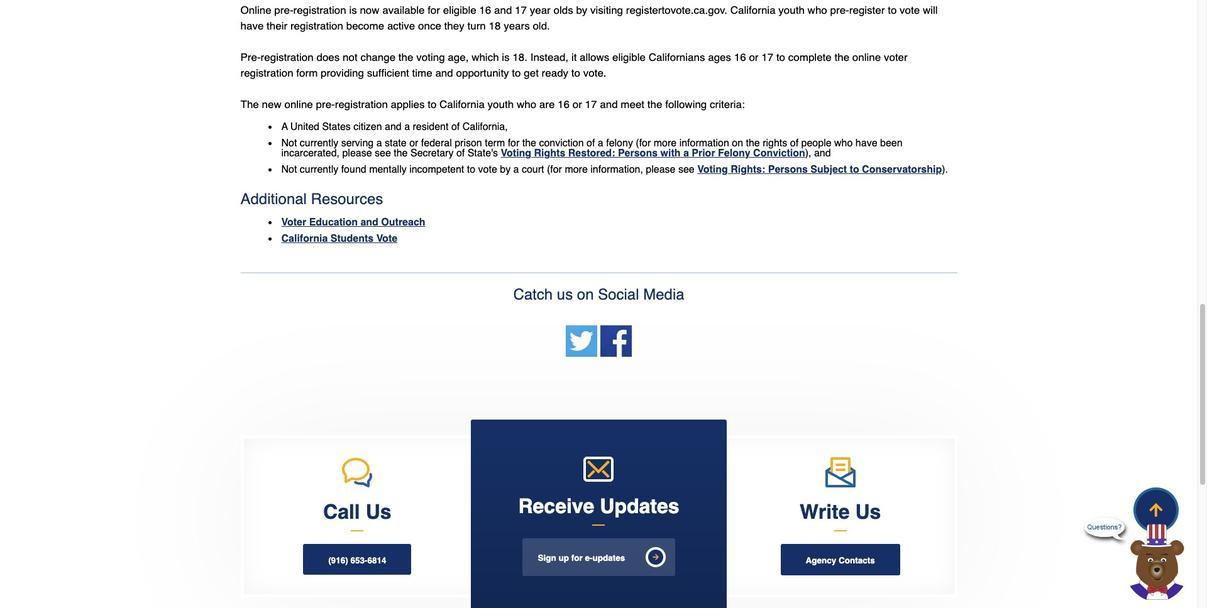 Task type: locate. For each thing, give the bounding box(es) containing it.
vote
[[900, 4, 920, 17], [478, 164, 497, 176]]

or inside pre-registration does not change the voting age, which is 18. instead, it allows eligible californians ages 16 or 17 to complete the online voter registration form providing sufficient time and opportunity to get ready to vote.
[[749, 51, 759, 64]]

1 vertical spatial please
[[646, 164, 676, 176]]

1 horizontal spatial youth
[[779, 4, 805, 17]]

and up 18
[[494, 4, 512, 17]]

0 vertical spatial on
[[732, 138, 743, 149]]

up
[[559, 554, 569, 564]]

us for call us
[[366, 501, 392, 524]]

vote down state's
[[478, 164, 497, 176]]

0 vertical spatial currently
[[300, 138, 339, 149]]

0 horizontal spatial please
[[342, 148, 372, 159]]

on right us
[[577, 286, 594, 304]]

0 vertical spatial 16
[[479, 4, 491, 17]]

not down incarcerated,
[[281, 164, 297, 176]]

of right 'conviction'
[[587, 138, 595, 149]]

of left state's
[[457, 148, 465, 159]]

1 vertical spatial california
[[440, 98, 485, 111]]

online left voter
[[853, 51, 881, 64]]

1 horizontal spatial persons
[[768, 164, 808, 176]]

voting rights: persons subject to conservatorship link
[[698, 164, 942, 176]]

by
[[576, 4, 588, 17], [500, 164, 511, 176]]

vote.
[[583, 67, 607, 79]]

is left now
[[349, 4, 357, 17]]

0 horizontal spatial for
[[428, 4, 440, 17]]

1 vertical spatial on
[[577, 286, 594, 304]]

0 vertical spatial voting
[[501, 148, 532, 159]]

0 horizontal spatial by
[[500, 164, 511, 176]]

1 horizontal spatial voting
[[698, 164, 728, 176]]

1 horizontal spatial 16
[[558, 98, 570, 111]]

receive updates image
[[584, 457, 614, 483]]

agency
[[806, 557, 837, 566]]

opportunity
[[456, 67, 509, 79]]

a united states citizen and a resident of california,
[[281, 122, 508, 133]]

the up court
[[523, 138, 537, 149]]

0 horizontal spatial have
[[241, 20, 264, 32]]

call us
[[323, 501, 392, 524]]

to up resident
[[428, 98, 437, 111]]

california students vote link
[[281, 234, 398, 245]]

on up "rights:" on the right top of page
[[732, 138, 743, 149]]

pre-
[[274, 4, 293, 17], [831, 4, 850, 17], [316, 98, 335, 111]]

see
[[375, 148, 391, 159], [679, 164, 695, 176]]

1 horizontal spatial more
[[654, 138, 677, 149]]

a left state
[[377, 138, 382, 149]]

ages
[[708, 51, 732, 64]]

(916)
[[328, 557, 348, 566]]

to right register
[[888, 4, 897, 17]]

get
[[524, 67, 539, 79]]

1 vertical spatial 16
[[734, 51, 746, 64]]

2 vertical spatial for
[[572, 554, 583, 564]]

is inside online pre-registration is now available for eligible 16 and 17 year olds by visiting registertovote.ca.gov. california youth who pre-register to vote will have their registration become active once they turn 18 years old.
[[349, 4, 357, 17]]

and down the voting
[[435, 67, 453, 79]]

1 horizontal spatial who
[[808, 4, 828, 17]]

for up once
[[428, 4, 440, 17]]

1 vertical spatial online
[[285, 98, 313, 111]]

1 horizontal spatial online
[[853, 51, 881, 64]]

voting down prior
[[698, 164, 728, 176]]

the right meet at the right of the page
[[648, 98, 663, 111]]

facebook image
[[601, 326, 632, 357]]

2 horizontal spatial 17
[[762, 51, 774, 64]]

and
[[494, 4, 512, 17], [435, 67, 453, 79], [600, 98, 618, 111], [385, 122, 402, 133], [814, 148, 831, 159], [361, 217, 379, 229]]

0 vertical spatial is
[[349, 4, 357, 17]]

and left meet at the right of the page
[[600, 98, 618, 111]]

1 vertical spatial who
[[517, 98, 537, 111]]

prison
[[455, 138, 482, 149]]

0 horizontal spatial on
[[577, 286, 594, 304]]

0 horizontal spatial 16
[[479, 4, 491, 17]]

0 vertical spatial have
[[241, 20, 264, 32]]

california down voter
[[281, 234, 328, 245]]

is inside pre-registration does not change the voting age, which is 18. instead, it allows eligible californians ages 16 or 17 to complete the online voter registration form providing sufficient time and opportunity to get ready to vote.
[[502, 51, 510, 64]]

and right ),
[[814, 148, 831, 159]]

1 horizontal spatial pre-
[[316, 98, 335, 111]]

updates
[[600, 495, 680, 518]]

more right felony (for
[[654, 138, 677, 149]]

0 vertical spatial please
[[342, 148, 372, 159]]

1 horizontal spatial or
[[573, 98, 582, 111]]

for
[[428, 4, 440, 17], [508, 138, 520, 149], [572, 554, 583, 564]]

please down voting rights restored: persons with a prior felony conviction ), and
[[646, 164, 676, 176]]

more right the (for on the top left
[[565, 164, 588, 176]]

0 horizontal spatial vote
[[478, 164, 497, 176]]

not currently found mentally incompetent to vote by a court (for more information, please see voting rights: persons subject to conservatorship ).
[[281, 164, 948, 176]]

2 horizontal spatial california
[[731, 4, 776, 17]]

is
[[349, 4, 357, 17], [502, 51, 510, 64]]

see up mentally
[[375, 148, 391, 159]]

who right people
[[835, 138, 853, 149]]

0 vertical spatial youth
[[779, 4, 805, 17]]

who inside online pre-registration is now available for eligible 16 and 17 year olds by visiting registertovote.ca.gov. california youth who pre-register to vote will have their registration become active once they turn 18 years old.
[[808, 4, 828, 17]]

0 vertical spatial for
[[428, 4, 440, 17]]

1 vertical spatial currently
[[300, 164, 339, 176]]

1 vertical spatial have
[[856, 138, 878, 149]]

registertovote.ca.gov.
[[626, 4, 728, 17]]

who left are
[[517, 98, 537, 111]]

0 vertical spatial see
[[375, 148, 391, 159]]

1 horizontal spatial for
[[508, 138, 520, 149]]

17 left complete
[[762, 51, 774, 64]]

2 currently from the top
[[300, 164, 339, 176]]

years
[[504, 20, 530, 32]]

0 vertical spatial who
[[808, 4, 828, 17]]

the left rights
[[746, 138, 760, 149]]

0 horizontal spatial eligible
[[443, 4, 477, 17]]

or right state
[[410, 138, 418, 149]]

youth inside online pre-registration is now available for eligible 16 and 17 year olds by visiting registertovote.ca.gov. california youth who pre-register to vote will have their registration become active once they turn 18 years old.
[[779, 4, 805, 17]]

0 vertical spatial not
[[281, 138, 297, 149]]

for right the term
[[508, 138, 520, 149]]

youth up complete
[[779, 4, 805, 17]]

2 vertical spatial or
[[410, 138, 418, 149]]

youth
[[779, 4, 805, 17], [488, 98, 514, 111]]

1 horizontal spatial on
[[732, 138, 743, 149]]

2 horizontal spatial 16
[[734, 51, 746, 64]]

california up ages
[[731, 4, 776, 17]]

16 up turn at the left of page
[[479, 4, 491, 17]]

1 horizontal spatial is
[[502, 51, 510, 64]]

sign
[[538, 554, 557, 564]]

),
[[806, 148, 812, 159]]

california inside online pre-registration is now available for eligible 16 and 17 year olds by visiting registertovote.ca.gov. california youth who pre-register to vote will have their registration become active once they turn 18 years old.
[[731, 4, 776, 17]]

18.
[[513, 51, 528, 64]]

0 horizontal spatial or
[[410, 138, 418, 149]]

they
[[444, 20, 465, 32]]

once
[[418, 20, 441, 32]]

california inside voter education and outreach california students vote
[[281, 234, 328, 245]]

0 vertical spatial eligible
[[443, 4, 477, 17]]

does
[[317, 51, 340, 64]]

to left complete
[[777, 51, 786, 64]]

write us
[[800, 501, 881, 524]]

persons up information,
[[618, 148, 658, 159]]

2 vertical spatial who
[[835, 138, 853, 149]]

1 currently from the top
[[300, 138, 339, 149]]

us right "call"
[[366, 501, 392, 524]]

1 vertical spatial not
[[281, 164, 297, 176]]

us
[[366, 501, 392, 524], [856, 501, 881, 524]]

16 right are
[[558, 98, 570, 111]]

vote left will
[[900, 4, 920, 17]]

voting up court
[[501, 148, 532, 159]]

a left court
[[514, 164, 519, 176]]

0 vertical spatial by
[[576, 4, 588, 17]]

0 vertical spatial online
[[853, 51, 881, 64]]

to right subject
[[850, 164, 860, 176]]

of up the prison
[[452, 122, 460, 133]]

twitter image
[[566, 326, 598, 357]]

by right olds
[[576, 4, 588, 17]]

a
[[281, 122, 288, 133]]

16 inside online pre-registration is now available for eligible 16 and 17 year olds by visiting registertovote.ca.gov. california youth who pre-register to vote will have their registration become active once they turn 18 years old.
[[479, 4, 491, 17]]

united
[[290, 122, 320, 133]]

0 horizontal spatial california
[[281, 234, 328, 245]]

1 vertical spatial eligible
[[613, 51, 646, 64]]

0 horizontal spatial us
[[366, 501, 392, 524]]

1 vertical spatial for
[[508, 138, 520, 149]]

0 vertical spatial more
[[654, 138, 677, 149]]

the up mentally
[[394, 148, 408, 159]]

who up complete
[[808, 4, 828, 17]]

1 horizontal spatial by
[[576, 4, 588, 17]]

for inside online pre-registration is now available for eligible 16 and 17 year olds by visiting registertovote.ca.gov. california youth who pre-register to vote will have their registration become active once they turn 18 years old.
[[428, 4, 440, 17]]

registration
[[293, 4, 346, 17], [290, 20, 343, 32], [261, 51, 314, 64], [241, 67, 293, 79], [335, 98, 388, 111]]

not
[[281, 138, 297, 149], [281, 164, 297, 176]]

a
[[405, 122, 410, 133], [377, 138, 382, 149], [598, 138, 604, 149], [684, 148, 689, 159], [514, 164, 519, 176]]

0 vertical spatial 17
[[515, 4, 527, 17]]

catch
[[513, 286, 553, 304]]

0 horizontal spatial 17
[[515, 4, 527, 17]]

resident
[[413, 122, 449, 133]]

it
[[572, 51, 577, 64]]

state's
[[468, 148, 498, 159]]

currently down incarcerated,
[[300, 164, 339, 176]]

persons
[[618, 148, 658, 159], [768, 164, 808, 176]]

0 vertical spatial vote
[[900, 4, 920, 17]]

additional
[[241, 191, 307, 208]]

2 vertical spatial california
[[281, 234, 328, 245]]

0 horizontal spatial online
[[285, 98, 313, 111]]

0 horizontal spatial is
[[349, 4, 357, 17]]

2 horizontal spatial or
[[749, 51, 759, 64]]

or right are
[[573, 98, 582, 111]]

have down online
[[241, 20, 264, 32]]

time
[[412, 67, 433, 79]]

please up found
[[342, 148, 372, 159]]

not inside not currently serving a state or federal prison term for the conviction of a felony (for more information on the rights of people who have been incarcerated, please see the secretary of state's
[[281, 138, 297, 149]]

or right ages
[[749, 51, 759, 64]]

1 vertical spatial more
[[565, 164, 588, 176]]

serving
[[341, 138, 374, 149]]

have left been in the right of the page
[[856, 138, 878, 149]]

2 horizontal spatial who
[[835, 138, 853, 149]]

click me to chat with sam image
[[1123, 524, 1192, 601]]

voter education and outreach california students vote
[[281, 217, 426, 245]]

pre- up states
[[316, 98, 335, 111]]

subject
[[811, 164, 847, 176]]

pre-
[[241, 51, 261, 64]]

0 vertical spatial or
[[749, 51, 759, 64]]

currently down united at the top left of the page
[[300, 138, 339, 149]]

persons down conviction
[[768, 164, 808, 176]]

pre- up their
[[274, 4, 293, 17]]

17 up the years
[[515, 4, 527, 17]]

).
[[942, 164, 948, 176]]

secretary
[[411, 148, 454, 159]]

questions? ask me. image
[[1085, 511, 1125, 552]]

us right write
[[856, 501, 881, 524]]

2 horizontal spatial pre-
[[831, 4, 850, 17]]

state
[[385, 138, 407, 149]]

is left 18.
[[502, 51, 510, 64]]

receive updates
[[519, 495, 680, 518]]

or inside not currently serving a state or federal prison term for the conviction of a felony (for more information on the rights of people who have been incarcerated, please see the secretary of state's
[[410, 138, 418, 149]]

have inside online pre-registration is now available for eligible 16 and 17 year olds by visiting registertovote.ca.gov. california youth who pre-register to vote will have their registration become active once they turn 18 years old.
[[241, 20, 264, 32]]

and up students
[[361, 217, 379, 229]]

and up state
[[385, 122, 402, 133]]

online
[[853, 51, 881, 64], [285, 98, 313, 111]]

1 vertical spatial vote
[[478, 164, 497, 176]]

eligible inside pre-registration does not change the voting age, which is 18. instead, it allows eligible californians ages 16 or 17 to complete the online voter registration form providing sufficient time and opportunity to get ready to vote.
[[613, 51, 646, 64]]

are
[[540, 98, 555, 111]]

sufficient
[[367, 67, 409, 79]]

following
[[666, 98, 707, 111]]

1 horizontal spatial us
[[856, 501, 881, 524]]

currently for serving
[[300, 138, 339, 149]]

online
[[241, 4, 271, 17]]

1 horizontal spatial california
[[440, 98, 485, 111]]

see down with
[[679, 164, 695, 176]]

currently
[[300, 138, 339, 149], [300, 164, 339, 176]]

eligible up the they
[[443, 4, 477, 17]]

court
[[522, 164, 544, 176]]

16 right ages
[[734, 51, 746, 64]]

not down the a
[[281, 138, 297, 149]]

for left the e-
[[572, 554, 583, 564]]

contacts
[[839, 557, 875, 566]]

0 horizontal spatial voting
[[501, 148, 532, 159]]

eligible right allows
[[613, 51, 646, 64]]

1 horizontal spatial see
[[679, 164, 695, 176]]

1 horizontal spatial have
[[856, 138, 878, 149]]

online inside pre-registration does not change the voting age, which is 18. instead, it allows eligible californians ages 16 or 17 to complete the online voter registration form providing sufficient time and opportunity to get ready to vote.
[[853, 51, 881, 64]]

to down it
[[572, 67, 581, 79]]

youth up california,
[[488, 98, 514, 111]]

2 horizontal spatial for
[[572, 554, 583, 564]]

0 vertical spatial california
[[731, 4, 776, 17]]

california up california,
[[440, 98, 485, 111]]

1 vertical spatial persons
[[768, 164, 808, 176]]

0 horizontal spatial persons
[[618, 148, 658, 159]]

applies
[[391, 98, 425, 111]]

pre- up complete
[[831, 4, 850, 17]]

sign up for e-updates link
[[522, 539, 676, 577]]

16
[[479, 4, 491, 17], [734, 51, 746, 64], [558, 98, 570, 111]]

by left court
[[500, 164, 511, 176]]

complete
[[789, 51, 832, 64]]

conservatorship
[[862, 164, 942, 176]]

17 down vote.
[[585, 98, 597, 111]]

1 not from the top
[[281, 138, 297, 149]]

1 vertical spatial youth
[[488, 98, 514, 111]]

1 vertical spatial 17
[[762, 51, 774, 64]]

which
[[472, 51, 499, 64]]

1 horizontal spatial vote
[[900, 4, 920, 17]]

1 vertical spatial is
[[502, 51, 510, 64]]

agency contacts
[[806, 557, 875, 566]]

voting
[[501, 148, 532, 159], [698, 164, 728, 176]]

2 not from the top
[[281, 164, 297, 176]]

and inside pre-registration does not change the voting age, which is 18. instead, it allows eligible californians ages 16 or 17 to complete the online voter registration form providing sufficient time and opportunity to get ready to vote.
[[435, 67, 453, 79]]

by inside online pre-registration is now available for eligible 16 and 17 year olds by visiting registertovote.ca.gov. california youth who pre-register to vote will have their registration become active once they turn 18 years old.
[[576, 4, 588, 17]]

of left ),
[[790, 138, 799, 149]]

online up united at the top left of the page
[[285, 98, 313, 111]]

the up time
[[399, 51, 414, 64]]

more
[[654, 138, 677, 149], [565, 164, 588, 176]]

to left 'get'
[[512, 67, 521, 79]]

write
[[800, 501, 850, 524]]

2 vertical spatial 17
[[585, 98, 597, 111]]

currently inside not currently serving a state or federal prison term for the conviction of a felony (for more information on the rights of people who have been incarcerated, please see the secretary of state's
[[300, 138, 339, 149]]

0 horizontal spatial pre-
[[274, 4, 293, 17]]

0 horizontal spatial see
[[375, 148, 391, 159]]

outreach
[[381, 217, 426, 229]]

18
[[489, 20, 501, 32]]

1 horizontal spatial eligible
[[613, 51, 646, 64]]



Task type: vqa. For each thing, say whether or not it's contained in the screenshot.
the bottommost Persons
yes



Task type: describe. For each thing, give the bounding box(es) containing it.
prior
[[692, 148, 716, 159]]

become
[[346, 20, 384, 32]]

not for not currently serving a state or federal prison term for the conviction of a felony (for more information on the rights of people who have been incarcerated, please see the secretary of state's
[[281, 138, 297, 149]]

with
[[661, 148, 681, 159]]

voting rights restored: persons with a prior felony conviction link
[[501, 148, 806, 159]]

will
[[923, 4, 938, 17]]

have inside not currently serving a state or federal prison term for the conviction of a felony (for more information on the rights of people who have been incarcerated, please see the secretary of state's
[[856, 138, 878, 149]]

olds
[[554, 4, 573, 17]]

old.
[[533, 20, 550, 32]]

social
[[598, 286, 639, 304]]

age,
[[448, 51, 469, 64]]

change
[[361, 51, 396, 64]]

form
[[296, 67, 318, 79]]

incompetent
[[410, 164, 464, 176]]

resources
[[311, 191, 383, 208]]

active
[[387, 20, 415, 32]]

and inside online pre-registration is now available for eligible 16 and 17 year olds by visiting registertovote.ca.gov. california youth who pre-register to vote will have their registration become active once they turn 18 years old.
[[494, 4, 512, 17]]

voter
[[281, 217, 306, 229]]

vote inside online pre-registration is now available for eligible 16 and 17 year olds by visiting registertovote.ca.gov. california youth who pre-register to vote will have their registration become active once they turn 18 years old.
[[900, 4, 920, 17]]

the new online pre-registration applies to california youth who are 16 or 17 and meet the following criteria:
[[241, 98, 745, 111]]

agency contacts link
[[781, 545, 901, 576]]

updates
[[593, 554, 625, 564]]

voting rights restored: persons with a prior felony conviction ), and
[[501, 148, 831, 159]]

1 vertical spatial voting
[[698, 164, 728, 176]]

catch us on social media
[[513, 286, 685, 304]]

online pre-registration is now available for eligible 16 and 17 year olds by visiting registertovote.ca.gov. california youth who pre-register to vote will have their registration become active once they turn 18 years old.
[[241, 4, 938, 32]]

call
[[323, 501, 360, 524]]

see inside not currently serving a state or federal prison term for the conviction of a felony (for more information on the rights of people who have been incarcerated, please see the secretary of state's
[[375, 148, 391, 159]]

new
[[262, 98, 282, 111]]

register
[[850, 4, 885, 17]]

the
[[241, 98, 259, 111]]

who inside not currently serving a state or federal prison term for the conviction of a felony (for more information on the rights of people who have been incarcerated, please see the secretary of state's
[[835, 138, 853, 149]]

providing
[[321, 67, 364, 79]]

not for not currently found mentally incompetent to vote by a court (for more information, please see voting rights: persons subject to conservatorship ).
[[281, 164, 297, 176]]

for inside not currently serving a state or federal prison term for the conviction of a felony (for more information on the rights of people who have been incarcerated, please see the secretary of state's
[[508, 138, 520, 149]]

been
[[881, 138, 903, 149]]

17 inside pre-registration does not change the voting age, which is 18. instead, it allows eligible californians ages 16 or 17 to complete the online voter registration form providing sufficient time and opportunity to get ready to vote.
[[762, 51, 774, 64]]

meet
[[621, 98, 645, 111]]

(916) 653-6814 link
[[303, 545, 412, 576]]

allows
[[580, 51, 610, 64]]

now
[[360, 4, 380, 17]]

0 horizontal spatial who
[[517, 98, 537, 111]]

restored:
[[568, 148, 615, 159]]

term
[[485, 138, 505, 149]]

1 horizontal spatial please
[[646, 164, 676, 176]]

653-
[[351, 557, 368, 566]]

to inside online pre-registration is now available for eligible 16 and 17 year olds by visiting registertovote.ca.gov. california youth who pre-register to vote will have their registration become active once they turn 18 years old.
[[888, 4, 897, 17]]

sign up for e-updates
[[538, 554, 625, 564]]

states
[[322, 122, 351, 133]]

voter education and outreach link
[[281, 217, 426, 229]]

eligible inside online pre-registration is now available for eligible 16 and 17 year olds by visiting registertovote.ca.gov. california youth who pre-register to vote will have their registration become active once they turn 18 years old.
[[443, 4, 477, 17]]

1 horizontal spatial 17
[[585, 98, 597, 111]]

conviction
[[539, 138, 584, 149]]

e-
[[585, 554, 593, 564]]

rights
[[534, 148, 566, 159]]

2 vertical spatial 16
[[558, 98, 570, 111]]

felony (for
[[606, 138, 651, 149]]

1 vertical spatial see
[[679, 164, 695, 176]]

citizen
[[354, 122, 382, 133]]

federal
[[421, 138, 452, 149]]

conviction
[[754, 148, 806, 159]]

incarcerated,
[[281, 148, 340, 159]]

vote
[[377, 234, 398, 245]]

1 vertical spatial by
[[500, 164, 511, 176]]

criteria:
[[710, 98, 745, 111]]

to down state's
[[467, 164, 476, 176]]

available
[[383, 4, 425, 17]]

rights:
[[731, 164, 766, 176]]

more inside not currently serving a state or federal prison term for the conviction of a felony (for more information on the rights of people who have been incarcerated, please see the secretary of state's
[[654, 138, 677, 149]]

please inside not currently serving a state or federal prison term for the conviction of a felony (for more information on the rights of people who have been incarcerated, please see the secretary of state's
[[342, 148, 372, 159]]

write us image
[[826, 458, 856, 488]]

visiting
[[591, 4, 623, 17]]

0 horizontal spatial youth
[[488, 98, 514, 111]]

a up state
[[405, 122, 410, 133]]

a left felony (for
[[598, 138, 604, 149]]

6814
[[368, 557, 386, 566]]

us
[[557, 286, 573, 304]]

(for
[[547, 164, 562, 176]]

a right with
[[684, 148, 689, 159]]

for inside 'link'
[[572, 554, 583, 564]]

(916) 653-6814
[[328, 557, 386, 566]]

found
[[341, 164, 366, 176]]

year
[[530, 4, 551, 17]]

1 vertical spatial or
[[573, 98, 582, 111]]

turn
[[468, 20, 486, 32]]

students
[[331, 234, 374, 245]]

mentally
[[369, 164, 407, 176]]

0 vertical spatial persons
[[618, 148, 658, 159]]

californians
[[649, 51, 705, 64]]

not
[[343, 51, 358, 64]]

16 inside pre-registration does not change the voting age, which is 18. instead, it allows eligible californians ages 16 or 17 to complete the online voter registration form providing sufficient time and opportunity to get ready to vote.
[[734, 51, 746, 64]]

on inside not currently serving a state or federal prison term for the conviction of a felony (for more information on the rights of people who have been incarcerated, please see the secretary of state's
[[732, 138, 743, 149]]

additional resources
[[241, 191, 383, 208]]

felony
[[718, 148, 751, 159]]

call us image
[[342, 458, 373, 488]]

17 inside online pre-registration is now available for eligible 16 and 17 year olds by visiting registertovote.ca.gov. california youth who pre-register to vote will have their registration become active once they turn 18 years old.
[[515, 4, 527, 17]]

currently for found
[[300, 164, 339, 176]]

and inside voter education and outreach california students vote
[[361, 217, 379, 229]]

0 horizontal spatial more
[[565, 164, 588, 176]]

the right complete
[[835, 51, 850, 64]]

ready
[[542, 67, 569, 79]]

us for write us
[[856, 501, 881, 524]]

not currently serving a state or federal prison term for the conviction of a felony (for more information on the rights of people who have been incarcerated, please see the secretary of state's
[[281, 138, 903, 159]]



